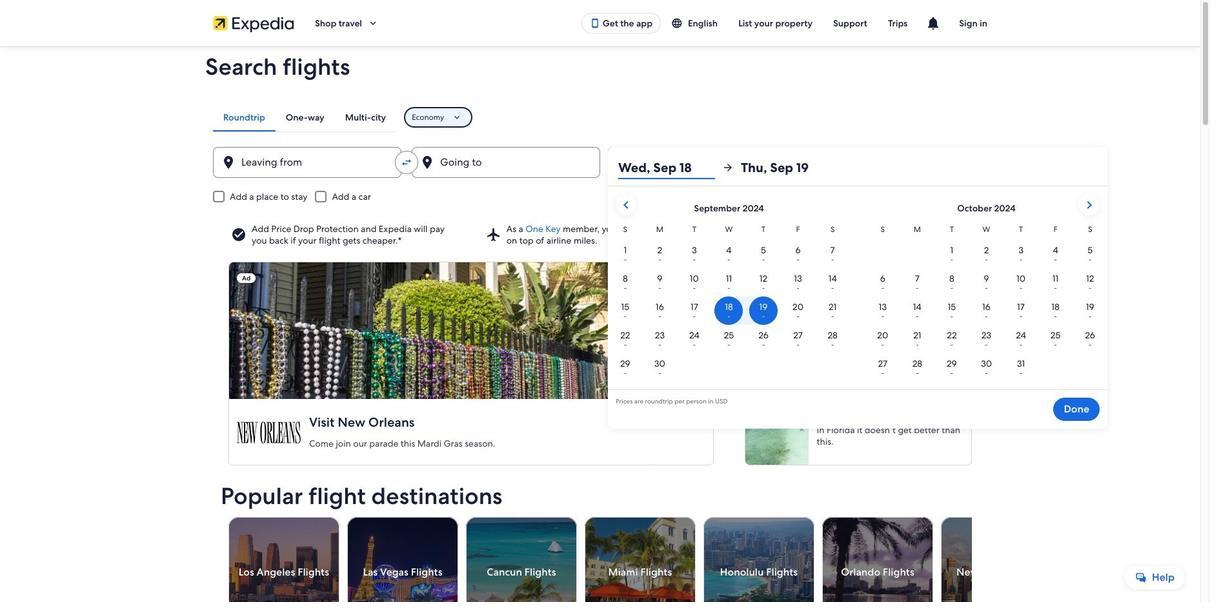 Task type: locate. For each thing, give the bounding box(es) containing it.
orlando flights image
[[822, 518, 933, 603]]

previous image
[[221, 565, 236, 581]]

los angeles flights image
[[229, 518, 340, 603]]

main content
[[0, 46, 1201, 603]]

new york flights image
[[941, 518, 1052, 603]]

previous month image
[[618, 198, 634, 213]]

honolulu flights image
[[704, 518, 815, 603]]

tab list
[[213, 103, 396, 132]]

next month image
[[1082, 198, 1097, 213]]

popular flight destinations region
[[213, 484, 1052, 603]]



Task type: describe. For each thing, give the bounding box(es) containing it.
cancun flights image
[[466, 518, 577, 603]]

swap origin and destination values image
[[401, 157, 412, 168]]

download the app button image
[[590, 18, 600, 28]]

shop travel image
[[367, 17, 379, 29]]

miami flights image
[[585, 518, 696, 603]]

expedia logo image
[[213, 14, 294, 32]]

next image
[[964, 565, 980, 581]]

communication center icon image
[[926, 15, 941, 31]]

las vegas flights image
[[347, 518, 458, 603]]

small image
[[671, 17, 688, 29]]



Task type: vqa. For each thing, say whether or not it's contained in the screenshot.
the USD
no



